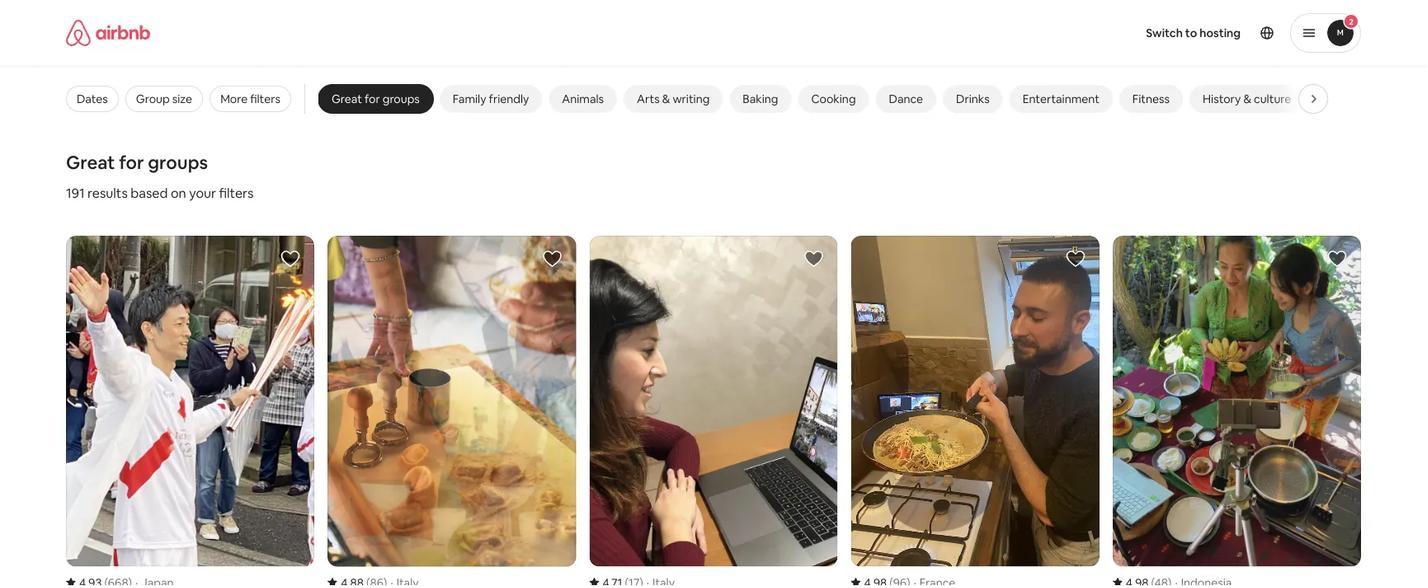 Task type: locate. For each thing, give the bounding box(es) containing it.
for
[[365, 92, 380, 106], [119, 151, 144, 174]]

tokyo online tour all in one! for happy hour event, or preparation for the trip! group
[[66, 236, 315, 587]]

entertainment element
[[1023, 92, 1100, 106]]

1 & from the left
[[662, 92, 670, 106]]

&
[[662, 92, 670, 106], [1244, 92, 1252, 106]]

0 horizontal spatial save this experience image
[[542, 249, 562, 269]]

magic element
[[1325, 92, 1357, 106]]

italian party with spritz, fresh ravioli and tiramisù group
[[328, 236, 576, 587]]

dance element
[[889, 92, 923, 106]]

animals element
[[562, 92, 604, 106]]

filters right your at the left of the page
[[219, 184, 254, 201]]

191
[[66, 184, 85, 201]]

history
[[1203, 92, 1241, 106]]

save this experience image inside tokyo online tour all in one! for happy hour event, or preparation for the trip! "group"
[[281, 249, 301, 269]]

1 save this experience image from the left
[[542, 249, 562, 269]]

cooking
[[811, 92, 856, 106]]

more filters button
[[210, 86, 291, 112]]

history & culture
[[1203, 92, 1292, 106]]

drinks button
[[943, 85, 1003, 113]]

0 horizontal spatial great
[[66, 151, 115, 174]]

1 save this experience image from the left
[[281, 249, 301, 269]]

& inside history & culture button
[[1244, 92, 1252, 106]]

0 horizontal spatial for
[[119, 151, 144, 174]]

cooking element
[[811, 92, 856, 106]]

1 horizontal spatial great
[[332, 92, 362, 106]]

filters
[[250, 92, 280, 106], [219, 184, 254, 201]]

drinks
[[956, 92, 990, 106]]

based
[[131, 184, 168, 201]]

0 vertical spatial groups
[[383, 92, 420, 106]]

save this experience image inside vegan indonesian street-food desserts group
[[1328, 249, 1348, 269]]

your
[[189, 184, 216, 201]]

drinks element
[[956, 92, 990, 106]]

0 vertical spatial great for groups
[[332, 92, 420, 106]]

0 horizontal spatial save this experience image
[[281, 249, 301, 269]]

3 save this experience image from the left
[[1066, 249, 1086, 269]]

1 horizontal spatial groups
[[383, 92, 420, 106]]

group
[[136, 92, 170, 106]]

baking
[[743, 92, 778, 106]]

0 horizontal spatial great for groups
[[66, 151, 208, 174]]

1 vertical spatial great
[[66, 151, 115, 174]]

dance
[[889, 92, 923, 106]]

groups left family on the left top of the page
[[383, 92, 420, 106]]

& inside arts & writing 'button'
[[662, 92, 670, 106]]

hosting
[[1200, 26, 1241, 40]]

baking element
[[743, 92, 778, 106]]

more
[[220, 92, 248, 106]]

save this experience image for tokyo online tour all in one! for happy hour event, or preparation for the trip! "group" in the left of the page
[[281, 249, 301, 269]]

2 save this experience image from the left
[[1328, 249, 1348, 269]]

rating 4.98 out of 5; 48 reviews image
[[1113, 576, 1172, 587]]

1 horizontal spatial &
[[1244, 92, 1252, 106]]

1 horizontal spatial for
[[365, 92, 380, 106]]

arts & writing button
[[624, 85, 723, 113]]

2 & from the left
[[1244, 92, 1252, 106]]

family friendly
[[453, 92, 529, 106]]

entertainment button
[[1010, 85, 1113, 113]]

great
[[332, 92, 362, 106], [66, 151, 115, 174]]

0 vertical spatial filters
[[250, 92, 280, 106]]

0 vertical spatial for
[[365, 92, 380, 106]]

groups inside button
[[383, 92, 420, 106]]

2 horizontal spatial save this experience image
[[1066, 249, 1086, 269]]

0 horizontal spatial &
[[662, 92, 670, 106]]

save this experience image for italian party with spritz, fresh ravioli and tiramisù group
[[542, 249, 562, 269]]

1 horizontal spatial save this experience image
[[804, 249, 824, 269]]

great for groups
[[332, 92, 420, 106], [66, 151, 208, 174]]

1 horizontal spatial save this experience image
[[1328, 249, 1348, 269]]

& left culture
[[1244, 92, 1252, 106]]

filters right more
[[250, 92, 280, 106]]

family
[[453, 92, 486, 106]]

rating 4.71 out of 5; 17 reviews image
[[590, 576, 644, 587]]

groups
[[383, 92, 420, 106], [148, 151, 208, 174]]

save this experience image
[[542, 249, 562, 269], [804, 249, 824, 269], [1066, 249, 1086, 269]]

0 vertical spatial great
[[332, 92, 362, 106]]

switch to hosting link
[[1137, 16, 1251, 50]]

1 vertical spatial groups
[[148, 151, 208, 174]]

groups up on
[[148, 151, 208, 174]]

1 vertical spatial great for groups
[[66, 151, 208, 174]]

animals
[[562, 92, 604, 106]]

& right arts
[[662, 92, 670, 106]]

& for arts
[[662, 92, 670, 106]]

arts & writing element
[[637, 92, 710, 106]]

switch to hosting
[[1146, 26, 1241, 40]]

french sweet and savory crepes dinner group
[[851, 236, 1100, 587]]

save this experience image
[[281, 249, 301, 269], [1328, 249, 1348, 269]]

writing
[[673, 92, 710, 106]]

culture
[[1254, 92, 1292, 106]]

1 horizontal spatial great for groups
[[332, 92, 420, 106]]

great inside button
[[332, 92, 362, 106]]

2 save this experience image from the left
[[804, 249, 824, 269]]



Task type: vqa. For each thing, say whether or not it's contained in the screenshot.
More filters at the left top of page
yes



Task type: describe. For each thing, give the bounding box(es) containing it.
fitness
[[1133, 92, 1170, 106]]

entertainment
[[1023, 92, 1100, 106]]

0 horizontal spatial groups
[[148, 151, 208, 174]]

2 button
[[1291, 13, 1362, 53]]

switch
[[1146, 26, 1183, 40]]

magic
[[1325, 92, 1357, 106]]

animals button
[[549, 85, 617, 113]]

great for groups inside great for groups button
[[332, 92, 420, 106]]

family friendly element
[[453, 92, 529, 106]]

rating 4.88 out of 5; 86 reviews image
[[328, 576, 387, 587]]

dates button
[[66, 86, 119, 112]]

group size button
[[125, 86, 203, 112]]

fitness element
[[1133, 92, 1170, 106]]

friendly
[[489, 92, 529, 106]]

for inside button
[[365, 92, 380, 106]]

results
[[88, 184, 128, 201]]

rating 4.98 out of 5; 96 reviews image
[[851, 576, 911, 587]]

great for groups button
[[318, 85, 433, 113]]

fitness button
[[1120, 85, 1183, 113]]

191 results based on your filters
[[66, 184, 254, 201]]

vegan indonesian street-food desserts group
[[1113, 236, 1362, 587]]

arts & writing
[[637, 92, 710, 106]]

baking button
[[730, 85, 792, 113]]

on
[[171, 184, 186, 201]]

great for groups element
[[332, 92, 420, 106]]

family friendly button
[[440, 85, 542, 113]]

save this experience image for vegan indonesian street-food desserts group
[[1328, 249, 1348, 269]]

magic button
[[1311, 85, 1370, 113]]

1 vertical spatial for
[[119, 151, 144, 174]]

team building - scavenger hunt in sicily, italy group
[[590, 236, 838, 587]]

2
[[1349, 16, 1354, 27]]

history & culture element
[[1203, 92, 1292, 106]]

save this experience image for team building - scavenger hunt in sicily, italy group
[[804, 249, 824, 269]]

1 vertical spatial filters
[[219, 184, 254, 201]]

more filters
[[220, 92, 280, 106]]

history & culture button
[[1190, 85, 1305, 113]]

to
[[1186, 26, 1198, 40]]

& for history
[[1244, 92, 1252, 106]]

size
[[172, 92, 192, 106]]

filters inside button
[[250, 92, 280, 106]]

profile element
[[857, 0, 1362, 66]]

cooking button
[[798, 85, 869, 113]]

save this experience image for french sweet and savory crepes dinner group
[[1066, 249, 1086, 269]]

rating 4.93 out of 5; 668 reviews image
[[66, 576, 132, 587]]

dates
[[77, 92, 108, 106]]

dance button
[[876, 85, 937, 113]]

arts
[[637, 92, 660, 106]]

group size
[[136, 92, 192, 106]]



